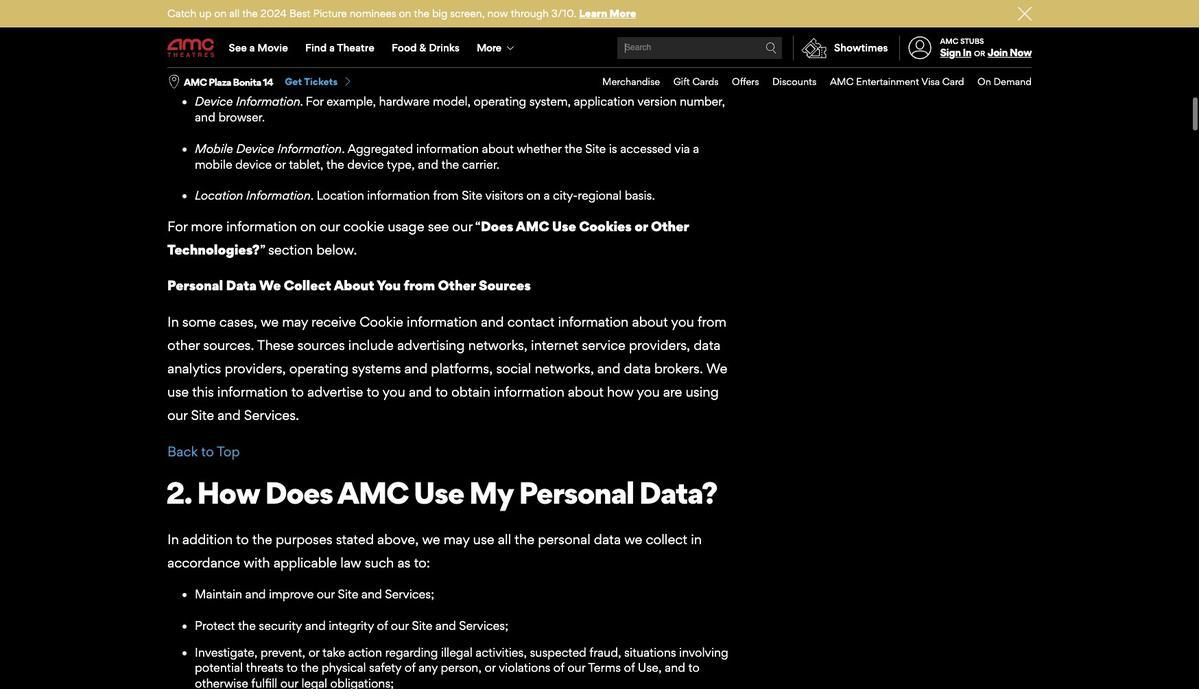 Task type: locate. For each thing, give the bounding box(es) containing it.
0 horizontal spatial through
[[455, 0, 504, 8]]

get
[[285, 76, 302, 87]]

purposes
[[276, 531, 333, 548]]

information down tablet,
[[246, 188, 311, 203]]

0 horizontal spatial all
[[229, 7, 240, 20]]

amc inside amc stubs sign in or join now
[[941, 36, 959, 46]]

physical
[[322, 661, 366, 675]]

0 vertical spatial information
[[234, 47, 298, 62]]

0 horizontal spatial device
[[195, 94, 233, 109]]

involving
[[680, 645, 729, 659]]

for left more
[[167, 218, 188, 235]]

or inside . aggregated information about whether the site is accessed via a mobile device or tablet, the device type, and the carrier.
[[275, 157, 286, 171]]

0 horizontal spatial as
[[398, 555, 411, 571]]

may up "these"
[[282, 313, 308, 330]]

site right 3/10. on the top left of page
[[602, 0, 625, 8]]

our left legal
[[281, 676, 299, 689]]

amc inside button
[[184, 76, 207, 88]]

providers, down "these"
[[225, 360, 286, 377]]

food & drinks link
[[383, 29, 468, 67]]

1 horizontal spatial does
[[481, 218, 514, 235]]

other down basis.
[[651, 218, 689, 235]]

0 vertical spatial does
[[481, 218, 514, 235]]

gift cards
[[674, 76, 719, 87]]

use
[[538, 0, 559, 8], [679, 0, 700, 8], [167, 384, 189, 400], [473, 531, 495, 548]]

1 horizontal spatial other
[[651, 218, 689, 235]]

violations
[[499, 661, 551, 675]]

usage information
[[195, 47, 298, 62]]

0 vertical spatial all
[[229, 7, 240, 20]]

1 vertical spatial networks,
[[535, 360, 594, 377]]

1 vertical spatial personal
[[538, 531, 591, 548]]

information for usage
[[234, 47, 298, 62]]

or down mobile device information
[[275, 157, 286, 171]]

amc plaza bonita 14 button
[[184, 75, 273, 89]]

example, inside . for example, the pages on the site you access, the frequency of access, and what you click on while on the site.
[[325, 47, 374, 62]]

0 vertical spatial such
[[420, 15, 450, 31]]

and up protect the security and integrity of our site and services;
[[362, 587, 382, 601]]

offers link
[[719, 68, 760, 96]]

certain
[[323, 0, 365, 8]]

in down stubs
[[963, 46, 972, 59]]

0 vertical spatial as
[[453, 15, 466, 31]]

information up click
[[234, 47, 298, 62]]

regional
[[578, 188, 622, 203]]

our up below.
[[320, 218, 340, 235]]

1 vertical spatial about
[[633, 313, 668, 330]]

1 horizontal spatial personal
[[519, 474, 634, 511]]

0 vertical spatial other
[[651, 218, 689, 235]]

a right see
[[250, 41, 255, 54]]

0 vertical spatial we
[[167, 0, 189, 8]]

our inside in some cases, we may receive cookie information and contact information about you from other sources. these sources include advertising networks, internet service providers, data analytics providers, operating systems and platforms, social networks, and data brokers. we use this information to advertise to you and to obtain information about how you are using our site and services.
[[167, 407, 188, 424]]

movie
[[258, 41, 288, 54]]

2 vertical spatial .
[[311, 188, 314, 203]]

amc logo image
[[167, 39, 216, 57], [167, 39, 216, 57]]

in for in addition to the purposes stated above, we may use all the personal data we collect in accordance with applicable law such as to:
[[167, 531, 179, 548]]

while
[[293, 63, 322, 77]]

0 vertical spatial .
[[298, 47, 301, 62]]

.
[[298, 47, 301, 62], [342, 141, 345, 156], [311, 188, 314, 203]]

menu down learn
[[167, 29, 1032, 67]]

as left to:
[[398, 555, 411, 571]]

in inside amc stubs sign in or join now
[[963, 46, 972, 59]]

in left addition
[[167, 531, 179, 548]]

amc down visitors
[[516, 218, 550, 235]]

services; down to:
[[385, 587, 435, 601]]

1 vertical spatial .
[[342, 141, 345, 156]]

sources.
[[203, 337, 254, 353]]

does down visitors
[[481, 218, 514, 235]]

1 vertical spatial personal
[[519, 474, 634, 511]]

location up the for more information on our cookie usage see our "
[[317, 188, 364, 203]]

location
[[195, 188, 243, 203], [317, 188, 364, 203]]

whether
[[517, 141, 562, 156]]

. up "while"
[[298, 47, 301, 62]]

mobile device information
[[195, 141, 342, 156]]

catch
[[167, 7, 197, 20]]

on demand
[[978, 76, 1032, 87]]

1 vertical spatial providers,
[[225, 360, 286, 377]]

on right up
[[214, 7, 227, 20]]

0 horizontal spatial .
[[298, 47, 301, 62]]

protect
[[195, 618, 235, 633]]

on
[[214, 7, 227, 20], [399, 7, 411, 20], [434, 47, 449, 62], [276, 63, 290, 77], [325, 63, 339, 77], [527, 188, 541, 203], [301, 218, 316, 235]]

0 vertical spatial menu
[[167, 29, 1032, 67]]

0 horizontal spatial access,
[[519, 47, 560, 62]]

our inside we automatically collect certain personal data through your use of the site and our use of cookies and other tracking technologies, such as the following:
[[655, 0, 675, 8]]

you
[[377, 278, 401, 294]]

collect inside we automatically collect certain personal data through your use of the site and our use of cookies and other tracking technologies, such as the following:
[[278, 0, 320, 8]]

collect left the in
[[646, 531, 688, 548]]

0 vertical spatial collect
[[278, 0, 320, 8]]

1 horizontal spatial collect
[[646, 531, 688, 548]]

cookie
[[360, 313, 404, 330]]

we up cookies
[[167, 0, 189, 8]]

in inside in addition to the purposes stated above, we may use all the personal data we collect in accordance with applicable law such as to:
[[167, 531, 179, 548]]

potential
[[195, 661, 243, 675]]

and inside investigate, prevent, or take action regarding illegal activities, suspected fraud, situations involving potential threats to the physical safety of any person, or violations of our terms of use, and to otherwise fulfill our legal obligations;
[[665, 661, 686, 675]]

sources
[[479, 278, 531, 294]]

. for mobile device information
[[342, 141, 345, 156]]

we up using
[[707, 360, 728, 377]]

networks,
[[469, 337, 528, 353], [535, 360, 594, 377]]

all right up
[[229, 7, 240, 20]]

1 horizontal spatial device
[[348, 157, 384, 171]]

1 horizontal spatial through
[[511, 7, 549, 20]]

1 vertical spatial device
[[236, 141, 274, 156]]

access, down following:
[[519, 47, 560, 62]]

personal inside we automatically collect certain personal data through your use of the site and our use of cookies and other tracking technologies, such as the following:
[[369, 0, 421, 8]]

0 vertical spatial may
[[282, 313, 308, 330]]

as for the
[[453, 15, 466, 31]]

0 horizontal spatial location
[[195, 188, 243, 203]]

1 horizontal spatial about
[[568, 384, 604, 400]]

hardware
[[379, 94, 430, 109]]

from right you
[[404, 278, 435, 294]]

site left is
[[586, 141, 606, 156]]

fraud,
[[590, 645, 622, 659]]

to left obtain
[[436, 384, 448, 400]]

merchandise link
[[589, 68, 661, 96]]

0 horizontal spatial services;
[[385, 587, 435, 601]]

we inside in some cases, we may receive cookie information and contact information about you from other sources. these sources include advertising networks, internet service providers, data analytics providers, operating systems and platforms, social networks, and data brokers. we use this information to advertise to you and to obtain information about how you are using our site and services.
[[261, 313, 279, 330]]

personal inside in addition to the purposes stated above, we may use all the personal data we collect in accordance with applicable law such as to:
[[538, 531, 591, 548]]

for example, hardware model, operating system, application version number, and browser.
[[195, 94, 726, 124]]

more down now
[[477, 41, 501, 54]]

use inside does amc use cookies or other technologies?
[[552, 218, 577, 235]]

and
[[629, 0, 652, 8], [218, 15, 241, 31], [699, 47, 720, 62], [195, 110, 216, 124], [418, 157, 439, 171], [481, 313, 504, 330], [405, 360, 428, 377], [598, 360, 621, 377], [409, 384, 432, 400], [218, 407, 241, 424], [245, 587, 266, 601], [362, 587, 382, 601], [305, 618, 326, 633], [436, 618, 456, 633], [665, 661, 686, 675]]

2 horizontal spatial we
[[707, 360, 728, 377]]

site inside we automatically collect certain personal data through your use of the site and our use of cookies and other tracking technologies, such as the following:
[[602, 0, 625, 8]]

use left this
[[167, 384, 189, 400]]

site.
[[363, 63, 387, 77]]

2 vertical spatial from
[[698, 313, 727, 330]]

in
[[691, 531, 702, 548]]

0 vertical spatial providers,
[[629, 337, 691, 353]]

terms
[[588, 661, 621, 675]]

brokers.
[[655, 360, 704, 377]]

2 vertical spatial in
[[167, 531, 179, 548]]

1 vertical spatial for
[[306, 94, 324, 109]]

data?
[[639, 474, 718, 511]]

2 device from the left
[[348, 157, 384, 171]]

2 location from the left
[[317, 188, 364, 203]]

2 vertical spatial for
[[167, 218, 188, 235]]

other up analytics
[[167, 337, 200, 353]]

0 horizontal spatial we
[[261, 313, 279, 330]]

1 vertical spatial use
[[414, 474, 464, 511]]

other up see a movie
[[245, 15, 277, 31]]

0 vertical spatial in
[[963, 46, 972, 59]]

on
[[978, 76, 992, 87]]

our right improve
[[317, 587, 335, 601]]

legal
[[302, 676, 328, 689]]

1 horizontal spatial operating
[[474, 94, 527, 109]]

2 vertical spatial about
[[568, 384, 604, 400]]

1 horizontal spatial other
[[245, 15, 277, 31]]

as inside in addition to the purposes stated above, we may use all the personal data we collect in accordance with applicable law such as to:
[[398, 555, 411, 571]]

frequency
[[584, 47, 639, 62]]

tablet,
[[289, 157, 324, 171]]

does
[[481, 218, 514, 235], [265, 474, 333, 511]]

you
[[496, 47, 516, 62], [225, 63, 245, 77], [672, 313, 695, 330], [383, 384, 406, 400], [637, 384, 660, 400]]

you left are in the right bottom of the page
[[637, 384, 660, 400]]

social
[[497, 360, 532, 377]]

0 horizontal spatial collect
[[278, 0, 320, 8]]

0 horizontal spatial does
[[265, 474, 333, 511]]

0 vertical spatial use
[[552, 218, 577, 235]]

providers,
[[629, 337, 691, 353], [225, 360, 286, 377]]

and down automatically
[[218, 15, 241, 31]]

operating right model,
[[474, 94, 527, 109]]

to:
[[414, 555, 430, 571]]

1 horizontal spatial we
[[422, 531, 441, 548]]

example, up site.
[[325, 47, 374, 62]]

from up brokers.
[[698, 313, 727, 330]]

or down stubs
[[975, 49, 986, 58]]

as inside we automatically collect certain personal data through your use of the site and our use of cookies and other tracking technologies, such as the following:
[[453, 15, 466, 31]]

networks, down internet
[[535, 360, 594, 377]]

"
[[475, 218, 481, 235]]

1 vertical spatial collect
[[646, 531, 688, 548]]

we up to:
[[422, 531, 441, 548]]

. inside . aggregated information about whether the site is accessed via a mobile device or tablet, the device type, and the carrier.
[[342, 141, 345, 156]]

personal
[[369, 0, 421, 8], [538, 531, 591, 548]]

0 horizontal spatial other
[[438, 278, 476, 294]]

1 vertical spatial such
[[365, 555, 394, 571]]

about up carrier.
[[482, 141, 514, 156]]

. inside . for example, the pages on the site you access, the frequency of access, and what you click on while on the site.
[[298, 47, 301, 62]]

0 horizontal spatial networks,
[[469, 337, 528, 353]]

or inside does amc use cookies or other technologies?
[[635, 218, 649, 235]]

amc for visa
[[831, 76, 854, 87]]

amc
[[941, 36, 959, 46], [831, 76, 854, 87], [184, 76, 207, 88], [516, 218, 550, 235], [338, 474, 409, 511]]

1 horizontal spatial all
[[498, 531, 511, 548]]

a inside . aggregated information about whether the site is accessed via a mobile device or tablet, the device type, and the carrier.
[[694, 141, 700, 156]]

collect up tracking
[[278, 0, 320, 8]]

in
[[963, 46, 972, 59], [167, 313, 179, 330], [167, 531, 179, 548]]

on demand link
[[965, 68, 1032, 96]]

from up see
[[433, 188, 459, 203]]

information up services.
[[217, 384, 288, 400]]

other inside does amc use cookies or other technologies?
[[651, 218, 689, 235]]

1 horizontal spatial as
[[453, 15, 466, 31]]

does inside does amc use cookies or other technologies?
[[481, 218, 514, 235]]

operating down sources
[[289, 360, 349, 377]]

amc down showtimes link
[[831, 76, 854, 87]]

1 vertical spatial all
[[498, 531, 511, 548]]

gift
[[674, 76, 690, 87]]

of right integrity
[[377, 618, 388, 633]]

1 horizontal spatial personal
[[538, 531, 591, 548]]

and right type,
[[418, 157, 439, 171]]

showtimes
[[835, 41, 889, 54]]

1 vertical spatial menu
[[589, 68, 1032, 96]]

networks, up social
[[469, 337, 528, 353]]

use up search the amc website text field
[[679, 0, 700, 8]]

the inside investigate, prevent, or take action regarding illegal activities, suspected fraud, situations involving potential threats to the physical safety of any person, or violations of our terms of use, and to otherwise fulfill our legal obligations;
[[301, 661, 319, 675]]

1 horizontal spatial device
[[236, 141, 274, 156]]

cookies
[[167, 15, 215, 31]]

section
[[268, 242, 313, 258]]

such inside in addition to the purposes stated above, we may use all the personal data we collect in accordance with applicable law such as to:
[[365, 555, 394, 571]]

a left city-
[[544, 188, 550, 203]]

our down "suspected"
[[568, 661, 586, 675]]

amc up stated
[[338, 474, 409, 511]]

may inside in some cases, we may receive cookie information and contact information about you from other sources. these sources include advertising networks, internet service providers, data analytics providers, operating systems and platforms, social networks, and data brokers. we use this information to advertise to you and to obtain information about how you are using our site and services.
[[282, 313, 308, 330]]

about inside . aggregated information about whether the site is accessed via a mobile device or tablet, the device type, and the carrier.
[[482, 141, 514, 156]]

services;
[[385, 587, 435, 601], [459, 618, 509, 633]]

collect
[[278, 0, 320, 8], [646, 531, 688, 548]]

user profile image
[[901, 37, 940, 59]]

0 horizontal spatial device
[[236, 157, 272, 171]]

about up brokers.
[[633, 313, 668, 330]]

such
[[420, 15, 450, 31], [365, 555, 394, 571]]

information up tablet,
[[277, 141, 342, 156]]

more
[[610, 7, 637, 20], [477, 41, 501, 54]]

amc for sign
[[941, 36, 959, 46]]

about left how
[[568, 384, 604, 400]]

0 vertical spatial personal
[[369, 0, 421, 8]]

and inside . for example, the pages on the site you access, the frequency of access, and what you click on while on the site.
[[699, 47, 720, 62]]

of up merchandise
[[642, 47, 653, 62]]

2 horizontal spatial about
[[633, 313, 668, 330]]

0 horizontal spatial personal
[[369, 0, 421, 8]]

a right via
[[694, 141, 700, 156]]

other inside we automatically collect certain personal data through your use of the site and our use of cookies and other tracking technologies, such as the following:
[[245, 15, 277, 31]]

0 vertical spatial personal
[[167, 278, 223, 294]]

for for hardware
[[306, 94, 324, 109]]

does up purposes
[[265, 474, 333, 511]]

information for location
[[246, 188, 311, 203]]

" section below.
[[260, 242, 357, 258]]

1 horizontal spatial access,
[[656, 47, 696, 62]]

information down type,
[[367, 188, 430, 203]]

to
[[292, 384, 304, 400], [367, 384, 380, 400], [436, 384, 448, 400], [201, 443, 214, 460], [236, 531, 249, 548], [287, 661, 298, 675], [689, 661, 700, 675]]

0 vertical spatial operating
[[474, 94, 527, 109]]

and up illegal
[[436, 618, 456, 633]]

cases,
[[220, 313, 257, 330]]

1 horizontal spatial networks,
[[535, 360, 594, 377]]

1 vertical spatial we
[[259, 278, 281, 294]]

1 horizontal spatial more
[[610, 7, 637, 20]]

0 horizontal spatial providers,
[[225, 360, 286, 377]]

1 horizontal spatial services;
[[459, 618, 509, 633]]

may down 2. how does amc use my personal data? at the bottom of the page
[[444, 531, 470, 548]]

you up brokers.
[[672, 313, 695, 330]]

for inside for example, hardware model, operating system, application version number, and browser.
[[306, 94, 324, 109]]

operating
[[474, 94, 527, 109], [289, 360, 349, 377]]

0 horizontal spatial other
[[167, 337, 200, 353]]

systems
[[352, 360, 401, 377]]

1 device from the left
[[236, 157, 272, 171]]

14
[[263, 76, 273, 88]]

amc up sign
[[941, 36, 959, 46]]

operating inside in some cases, we may receive cookie information and contact information about you from other sources. these sources include advertising networks, internet service providers, data analytics providers, operating systems and platforms, social networks, and data brokers. we use this information to advertise to you and to obtain information about how you are using our site and services.
[[289, 360, 349, 377]]

merchandise
[[603, 76, 661, 87]]

use down city-
[[552, 218, 577, 235]]

site inside . aggregated information about whether the site is accessed via a mobile device or tablet, the device type, and the carrier.
[[586, 141, 606, 156]]

1 vertical spatial as
[[398, 555, 411, 571]]

our left "
[[453, 218, 473, 235]]

through right 'big'
[[455, 0, 504, 8]]

. for usage information
[[298, 47, 301, 62]]

prevent,
[[261, 645, 306, 659]]

menu
[[167, 29, 1032, 67], [589, 68, 1032, 96]]

system,
[[530, 94, 571, 109]]

1 vertical spatial other
[[167, 337, 200, 353]]

information inside . aggregated information about whether the site is accessed via a mobile device or tablet, the device type, and the carrier.
[[416, 141, 479, 156]]

other
[[651, 218, 689, 235], [438, 278, 476, 294]]

such inside we automatically collect certain personal data through your use of the site and our use of cookies and other tracking technologies, such as the following:
[[420, 15, 450, 31]]

and inside . aggregated information about whether the site is accessed via a mobile device or tablet, the device type, and the carrier.
[[418, 157, 439, 171]]

2 horizontal spatial .
[[342, 141, 345, 156]]

mobile
[[195, 141, 233, 156]]

in inside in some cases, we may receive cookie information and contact information about you from other sources. these sources include advertising networks, internet service providers, data analytics providers, operating systems and platforms, social networks, and data brokers. we use this information to advertise to you and to obtain information about how you are using our site and services.
[[167, 313, 179, 330]]

1 horizontal spatial such
[[420, 15, 450, 31]]

plaza
[[209, 76, 231, 88]]

as right 'big'
[[453, 15, 466, 31]]

all down "my" on the bottom left
[[498, 531, 511, 548]]

top
[[217, 443, 240, 460]]

information
[[416, 141, 479, 156], [367, 188, 430, 203], [226, 218, 297, 235], [407, 313, 478, 330], [559, 313, 629, 330], [217, 384, 288, 400], [494, 384, 565, 400]]

0 vertical spatial for
[[304, 47, 322, 62]]

2 vertical spatial information
[[246, 188, 311, 203]]

other left sources
[[438, 278, 476, 294]]

sign in button
[[941, 46, 972, 59]]

0 horizontal spatial may
[[282, 313, 308, 330]]

1 vertical spatial more
[[477, 41, 501, 54]]

menu down showtimes image
[[589, 68, 1032, 96]]

how
[[197, 474, 260, 511]]

click
[[248, 63, 273, 77]]

. left aggregated
[[342, 141, 345, 156]]

1 vertical spatial may
[[444, 531, 470, 548]]

cookies
[[579, 218, 632, 235]]

2 vertical spatial we
[[707, 360, 728, 377]]

device
[[236, 157, 272, 171], [348, 157, 384, 171]]

of left 'use,'
[[624, 661, 635, 675]]

as for to:
[[398, 555, 411, 571]]

such up food & drinks
[[420, 15, 450, 31]]

device down browser. at top left
[[236, 141, 274, 156]]

we up "these"
[[261, 313, 279, 330]]

for inside . for example, the pages on the site you access, the frequency of access, and what you click on while on the site.
[[304, 47, 322, 62]]

1 horizontal spatial use
[[552, 218, 577, 235]]

0 horizontal spatial we
[[167, 0, 189, 8]]

and up mobile
[[195, 110, 216, 124]]

information up advertising
[[407, 313, 478, 330]]

you down following:
[[496, 47, 516, 62]]

0 horizontal spatial more
[[477, 41, 501, 54]]

1 vertical spatial in
[[167, 313, 179, 330]]

0 horizontal spatial such
[[365, 555, 394, 571]]

from
[[433, 188, 459, 203], [404, 278, 435, 294], [698, 313, 727, 330]]

0 vertical spatial about
[[482, 141, 514, 156]]

device down mobile device information
[[236, 157, 272, 171]]

our up search the amc website text field
[[655, 0, 675, 8]]

amc inside "link"
[[831, 76, 854, 87]]

sources
[[298, 337, 345, 353]]

site inside . for example, the pages on the site you access, the frequency of access, and what you click on while on the site.
[[472, 47, 493, 62]]



Task type: vqa. For each thing, say whether or not it's contained in the screenshot.
to in the In addition to the purposes stated above, we may use all the personal data we collect in accordance with applicable law such as to:
yes



Task type: describe. For each thing, give the bounding box(es) containing it.
carrier.
[[462, 157, 500, 171]]

version
[[638, 94, 677, 109]]

1 vertical spatial from
[[404, 278, 435, 294]]

on up " section below.
[[301, 218, 316, 235]]

or down activities,
[[485, 661, 496, 675]]

situations
[[625, 645, 677, 659]]

. for example, the pages on the site you access, the frequency of access, and what you click on while on the site.
[[195, 47, 720, 77]]

take
[[323, 645, 345, 659]]

type,
[[387, 157, 415, 171]]

use,
[[638, 661, 662, 675]]

0 vertical spatial networks,
[[469, 337, 528, 353]]

find a theatre
[[305, 41, 375, 54]]

showtimes image
[[794, 36, 835, 60]]

search the AMC website text field
[[623, 43, 766, 53]]

analytics
[[167, 360, 221, 377]]

receive
[[312, 313, 356, 330]]

see
[[229, 41, 247, 54]]

regarding
[[385, 645, 438, 659]]

such for stated
[[365, 555, 394, 571]]

what
[[195, 63, 222, 77]]

to left top
[[201, 443, 214, 460]]

site up "
[[462, 188, 483, 203]]

and down sources
[[481, 313, 504, 330]]

we inside we automatically collect certain personal data through your use of the site and our use of cookies and other tracking technologies, such as the following:
[[167, 0, 189, 8]]

operating inside for example, hardware model, operating system, application version number, and browser.
[[474, 94, 527, 109]]

technologies?
[[167, 242, 260, 258]]

from inside in some cases, we may receive cookie information and contact information about you from other sources. these sources include advertising networks, internet service providers, data analytics providers, operating systems and platforms, social networks, and data brokers. we use this information to advertise to you and to obtain information about how you are using our site and services.
[[698, 313, 727, 330]]

2 horizontal spatial we
[[625, 531, 643, 548]]

such for data
[[420, 15, 450, 31]]

pages
[[398, 47, 431, 62]]

in addition to the purposes stated above, we may use all the personal data we collect in accordance with applicable law such as to:
[[167, 531, 702, 571]]

accordance
[[167, 555, 240, 571]]

other inside in some cases, we may receive cookie information and contact information about you from other sources. these sources include advertising networks, internet service providers, data analytics providers, operating systems and platforms, social networks, and data brokers. we use this information to advertise to you and to obtain information about how you are using our site and services.
[[167, 337, 200, 353]]

on right 14
[[276, 63, 290, 77]]

0 horizontal spatial personal
[[167, 278, 223, 294]]

or inside amc stubs sign in or join now
[[975, 49, 986, 58]]

protect the security and integrity of our site and services;
[[195, 618, 509, 633]]

1 vertical spatial information
[[277, 141, 342, 156]]

investigate, prevent, or take action regarding illegal activities, suspected fraud, situations involving potential threats to the physical safety of any person, or violations of our terms of use, and to otherwise fulfill our legal obligations;
[[195, 645, 729, 689]]

action
[[348, 645, 382, 659]]

0 vertical spatial more
[[610, 7, 637, 20]]

this
[[192, 384, 214, 400]]

information up service
[[559, 313, 629, 330]]

accessed
[[621, 141, 672, 156]]

our up regarding
[[391, 618, 409, 633]]

usage
[[388, 218, 425, 235]]

addition
[[182, 531, 233, 548]]

automatically
[[192, 0, 274, 8]]

sign
[[941, 46, 961, 59]]

information down social
[[494, 384, 565, 400]]

use inside in some cases, we may receive cookie information and contact information about you from other sources. these sources include advertising networks, internet service providers, data analytics providers, operating systems and platforms, social networks, and data brokers. we use this information to advertise to you and to obtain information about how you are using our site and services.
[[167, 384, 189, 400]]

of left learn
[[563, 0, 575, 8]]

about
[[334, 278, 375, 294]]

1 vertical spatial services;
[[459, 618, 509, 633]]

and down service
[[598, 360, 621, 377]]

to inside in addition to the purposes stated above, we may use all the personal data we collect in accordance with applicable law such as to:
[[236, 531, 249, 548]]

demand
[[994, 76, 1032, 87]]

1 access, from the left
[[519, 47, 560, 62]]

and down advertising
[[405, 360, 428, 377]]

site up regarding
[[412, 618, 433, 633]]

data inside we automatically collect certain personal data through your use of the site and our use of cookies and other tracking technologies, such as the following:
[[425, 0, 452, 8]]

menu containing merchandise
[[589, 68, 1032, 96]]

through inside we automatically collect certain personal data through your use of the site and our use of cookies and other tracking technologies, such as the following:
[[455, 0, 504, 8]]

and down maintain and improve our site and services;
[[305, 618, 326, 633]]

see a movie
[[229, 41, 288, 54]]

0 vertical spatial device
[[195, 94, 233, 109]]

for for information
[[167, 218, 188, 235]]

showtimes link
[[794, 36, 889, 60]]

amc for bonita
[[184, 76, 207, 88]]

amc entertainment visa card
[[831, 76, 965, 87]]

menu containing more
[[167, 29, 1032, 67]]

contact
[[508, 313, 555, 330]]

or left take
[[309, 645, 320, 659]]

suspected
[[530, 645, 587, 659]]

we automatically collect certain personal data through your use of the site and our use of cookies and other tracking technologies, such as the following:
[[167, 0, 716, 31]]

find
[[305, 41, 327, 54]]

0 vertical spatial services;
[[385, 587, 435, 601]]

to up services.
[[292, 384, 304, 400]]

is
[[609, 141, 618, 156]]

now
[[1010, 46, 1032, 59]]

model,
[[433, 94, 471, 109]]

on right nominees
[[399, 7, 411, 20]]

of down "suspected"
[[554, 661, 565, 675]]

of inside . for example, the pages on the site you access, the frequency of access, and what you click on while on the site.
[[642, 47, 653, 62]]

on right &
[[434, 47, 449, 62]]

service
[[582, 337, 626, 353]]

improve
[[269, 587, 314, 601]]

2 access, from the left
[[656, 47, 696, 62]]

1 vertical spatial other
[[438, 278, 476, 294]]

sign in or join amc stubs element
[[900, 29, 1032, 67]]

to down systems
[[367, 384, 380, 400]]

any
[[419, 661, 438, 675]]

to down involving
[[689, 661, 700, 675]]

picture
[[313, 7, 347, 20]]

technologies,
[[334, 15, 417, 31]]

you down usage information
[[225, 63, 245, 77]]

information.
[[236, 94, 303, 109]]

and right learn
[[629, 0, 652, 8]]

below.
[[317, 242, 357, 258]]

application
[[574, 94, 635, 109]]

amc plaza bonita 14
[[184, 76, 273, 88]]

information up "
[[226, 218, 297, 235]]

following:
[[493, 15, 553, 31]]

aggregated
[[348, 141, 413, 156]]

submit search icon image
[[766, 43, 777, 54]]

1 location from the left
[[195, 188, 243, 203]]

all inside in addition to the purposes stated above, we may use all the personal data we collect in accordance with applicable law such as to:
[[498, 531, 511, 548]]

food & drinks
[[392, 41, 460, 54]]

basis.
[[625, 188, 655, 203]]

data
[[226, 278, 257, 294]]

learn
[[579, 7, 608, 20]]

drinks
[[429, 41, 460, 54]]

more inside button
[[477, 41, 501, 54]]

1 horizontal spatial .
[[311, 188, 314, 203]]

illegal
[[441, 645, 473, 659]]

2. how does amc use my personal data?
[[166, 474, 718, 511]]

cookie consent banner dialog
[[0, 652, 1200, 689]]

collect inside in addition to the purposes stated above, we may use all the personal data we collect in accordance with applicable law such as to:
[[646, 531, 688, 548]]

in for in some cases, we may receive cookie information and contact information about you from other sources. these sources include advertising networks, internet service providers, data analytics providers, operating systems and platforms, social networks, and data brokers. we use this information to advertise to you and to obtain information about how you are using our site and services.
[[167, 313, 179, 330]]

big
[[432, 7, 448, 20]]

integrity
[[329, 618, 374, 633]]

0 vertical spatial from
[[433, 188, 459, 203]]

city-
[[553, 188, 578, 203]]

include
[[349, 337, 394, 353]]

now
[[488, 7, 508, 20]]

these
[[257, 337, 294, 353]]

via
[[675, 141, 690, 156]]

a right find
[[329, 41, 335, 54]]

visitors
[[486, 188, 524, 203]]

you down systems
[[383, 384, 406, 400]]

on down the find a theatre
[[325, 63, 339, 77]]

see
[[428, 218, 449, 235]]

security
[[259, 618, 302, 633]]

use inside in addition to the purposes stated above, we may use all the personal data we collect in accordance with applicable law such as to:
[[473, 531, 495, 548]]

2024
[[261, 7, 287, 20]]

how
[[608, 384, 634, 400]]

of down regarding
[[405, 661, 416, 675]]

stubs
[[961, 36, 985, 46]]

we inside in some cases, we may receive cookie information and contact information about you from other sources. these sources include advertising networks, internet service providers, data analytics providers, operating systems and platforms, social networks, and data brokers. we use this information to advertise to you and to obtain information about how you are using our site and services.
[[707, 360, 728, 377]]

investigate,
[[195, 645, 258, 659]]

nominees
[[350, 7, 396, 20]]

and inside for example, hardware model, operating system, application version number, and browser.
[[195, 110, 216, 124]]

entertainment
[[857, 76, 920, 87]]

data inside in addition to the purposes stated above, we may use all the personal data we collect in accordance with applicable law such as to:
[[594, 531, 621, 548]]

some
[[182, 313, 216, 330]]

of up search the amc website text field
[[704, 0, 716, 8]]

to down prevent,
[[287, 661, 298, 675]]

amc inside does amc use cookies or other technologies?
[[516, 218, 550, 235]]

device information.
[[195, 94, 306, 109]]

site down law
[[338, 587, 359, 601]]

collect
[[284, 278, 332, 294]]

use right your
[[538, 0, 559, 8]]

and down platforms,
[[409, 384, 432, 400]]

and down with
[[245, 587, 266, 601]]

on right visitors
[[527, 188, 541, 203]]

may inside in addition to the purposes stated above, we may use all the personal data we collect in accordance with applicable law such as to:
[[444, 531, 470, 548]]

back to top
[[167, 443, 240, 460]]

see a movie link
[[220, 29, 297, 67]]

stated
[[336, 531, 374, 548]]

site inside in some cases, we may receive cookie information and contact information about you from other sources. these sources include advertising networks, internet service providers, data analytics providers, operating systems and platforms, social networks, and data brokers. we use this information to advertise to you and to obtain information about how you are using our site and services.
[[191, 407, 214, 424]]

services.
[[244, 407, 299, 424]]

example, inside for example, hardware model, operating system, application version number, and browser.
[[327, 94, 376, 109]]

1 horizontal spatial providers,
[[629, 337, 691, 353]]

advertising
[[397, 337, 465, 353]]

and up top
[[218, 407, 241, 424]]



